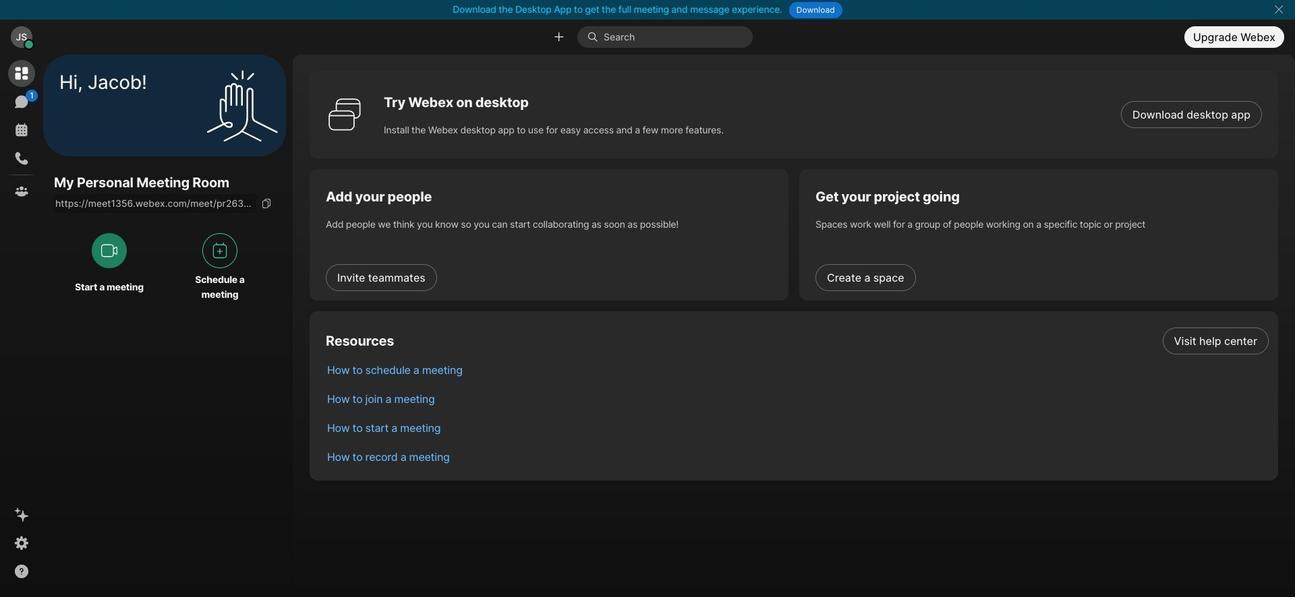 Task type: vqa. For each thing, say whether or not it's contained in the screenshot.
camera_28 icon
no



Task type: locate. For each thing, give the bounding box(es) containing it.
list item
[[317, 327, 1279, 356], [317, 356, 1279, 385], [317, 385, 1279, 414], [317, 414, 1279, 443], [317, 443, 1279, 472]]

2 list item from the top
[[317, 356, 1279, 385]]

navigation
[[0, 55, 43, 598]]

cancel_16 image
[[1274, 4, 1285, 15]]

None text field
[[54, 195, 256, 213]]

3 list item from the top
[[317, 385, 1279, 414]]

two hands high fiving image
[[202, 65, 283, 146]]



Task type: describe. For each thing, give the bounding box(es) containing it.
4 list item from the top
[[317, 414, 1279, 443]]

5 list item from the top
[[317, 443, 1279, 472]]

1 list item from the top
[[317, 327, 1279, 356]]

webex tab list
[[8, 60, 38, 205]]



